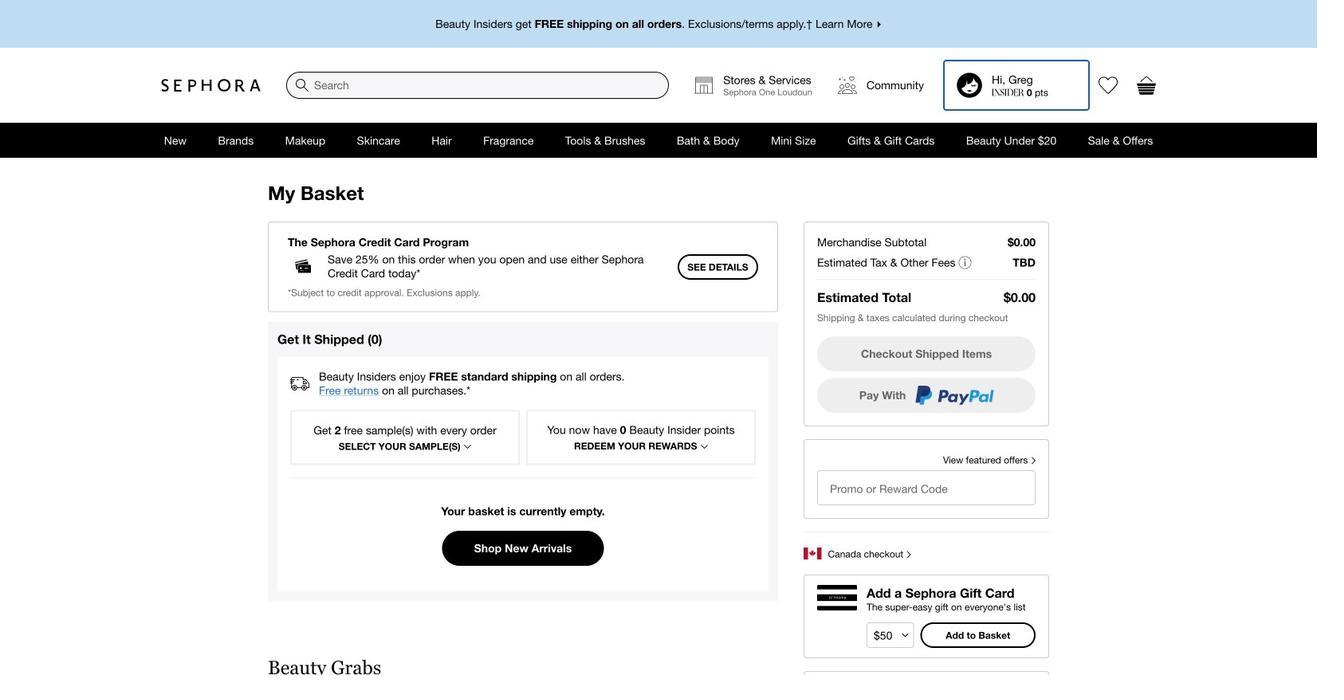 Task type: describe. For each thing, give the bounding box(es) containing it.
sephora homepage image
[[161, 79, 261, 92]]

Search search field
[[287, 73, 669, 98]]

insider image
[[992, 89, 1025, 96]]



Task type: locate. For each thing, give the bounding box(es) containing it.
None search field
[[286, 72, 669, 99]]

None text field
[[818, 471, 1035, 505]]

None field
[[286, 72, 669, 99]]

go to basket image
[[1137, 76, 1157, 95]]



Task type: vqa. For each thing, say whether or not it's contained in the screenshot.
text box
yes



